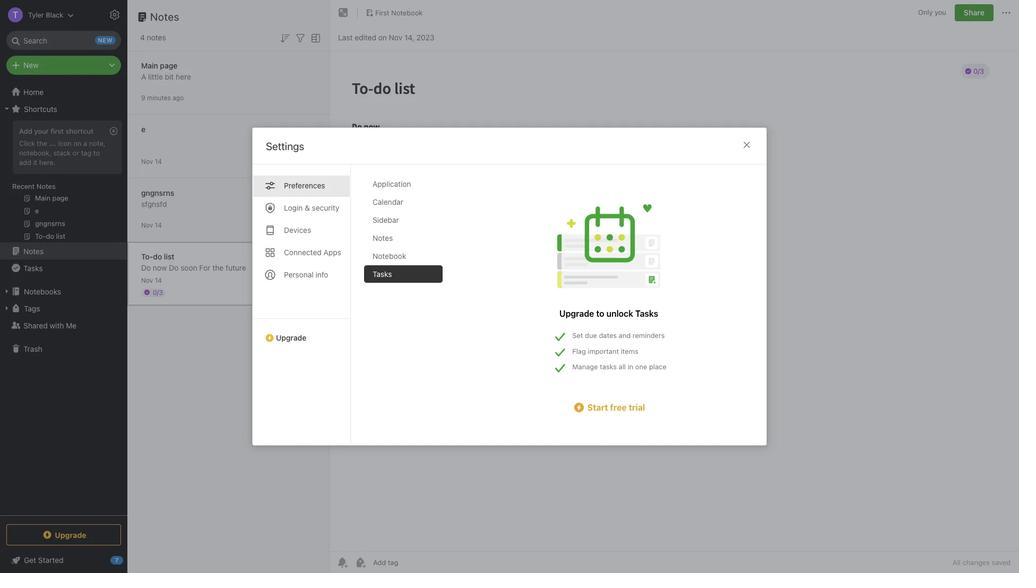 Task type: describe. For each thing, give the bounding box(es) containing it.
&
[[305, 203, 310, 212]]

...
[[49, 139, 56, 148]]

shared
[[23, 321, 48, 330]]

notes inside notes link
[[23, 247, 44, 256]]

shortcuts button
[[0, 100, 127, 117]]

click
[[19, 139, 35, 148]]

2 horizontal spatial tasks
[[636, 309, 659, 319]]

changes
[[963, 559, 990, 567]]

icon on a note, notebook, stack or tag to add it here.
[[19, 139, 105, 167]]

expand note image
[[337, 6, 350, 19]]

upgrade to unlock tasks
[[560, 309, 659, 319]]

sfgnsfd
[[141, 199, 167, 208]]

calendar tab
[[364, 193, 443, 211]]

place
[[650, 363, 667, 371]]

last
[[338, 33, 353, 42]]

in
[[628, 363, 634, 371]]

main
[[141, 61, 158, 70]]

14,
[[405, 33, 415, 42]]

do
[[153, 252, 162, 261]]

notes inside 'notes' tab
[[373, 234, 393, 243]]

click the ...
[[19, 139, 56, 148]]

tags
[[24, 304, 40, 313]]

a
[[83, 139, 87, 148]]

2023
[[417, 33, 435, 42]]

note list element
[[127, 0, 330, 574]]

edited
[[355, 33, 377, 42]]

bit
[[165, 72, 174, 81]]

Note Editor text field
[[330, 51, 1020, 552]]

1 vertical spatial upgrade button
[[6, 525, 121, 546]]

first
[[51, 127, 64, 135]]

1 14 from the top
[[155, 157, 162, 165]]

close image
[[741, 139, 754, 151]]

tasks inside tasks tab
[[373, 270, 392, 279]]

apps
[[324, 248, 341, 257]]

tasks
[[600, 363, 617, 371]]

start free trial link
[[551, 401, 667, 414]]

personal info
[[284, 270, 329, 279]]

group containing add your first shortcut
[[0, 117, 127, 247]]

manage tasks all in one place
[[573, 363, 667, 371]]

expand tags image
[[3, 304, 11, 313]]

settings image
[[108, 8, 121, 21]]

2 horizontal spatial upgrade
[[560, 309, 595, 319]]

and
[[619, 331, 631, 340]]

tags button
[[0, 300, 127, 317]]

all changes saved
[[953, 559, 1011, 567]]

or
[[73, 149, 79, 157]]

notebook inside tab
[[373, 252, 406, 261]]

add
[[19, 127, 32, 135]]

unlock
[[607, 309, 634, 319]]

all
[[953, 559, 961, 567]]

minutes
[[147, 94, 171, 102]]

list
[[164, 252, 174, 261]]

9 minutes ago
[[141, 94, 184, 102]]

a little bit here
[[141, 72, 191, 81]]

for
[[199, 263, 211, 272]]

2 14 from the top
[[155, 221, 162, 229]]

shared with me
[[23, 321, 77, 330]]

items
[[621, 347, 639, 356]]

security
[[312, 203, 340, 212]]

0 vertical spatial upgrade button
[[253, 319, 351, 347]]

saved
[[992, 559, 1011, 567]]

1 nov 14 from the top
[[141, 157, 162, 165]]

notes
[[147, 33, 166, 42]]

all
[[619, 363, 626, 371]]

gngnsrns
[[141, 188, 174, 197]]

login & security
[[284, 203, 340, 212]]

reminders
[[633, 331, 665, 340]]

your
[[34, 127, 49, 135]]

icon
[[58, 139, 72, 148]]

0 horizontal spatial the
[[37, 139, 47, 148]]

add your first shortcut
[[19, 127, 94, 135]]

future
[[226, 263, 246, 272]]

1 vertical spatial to
[[597, 309, 605, 319]]

nov inside note window element
[[389, 33, 403, 42]]

trash
[[23, 344, 42, 353]]

first
[[375, 8, 390, 17]]

notes inside note list element
[[150, 11, 180, 23]]

settings
[[266, 140, 304, 152]]

connected apps
[[284, 248, 341, 257]]

notebook,
[[19, 149, 51, 157]]

home
[[23, 87, 44, 96]]

expand notebooks image
[[3, 287, 11, 296]]

shortcut
[[66, 127, 94, 135]]

start
[[588, 403, 608, 412]]

application
[[373, 180, 411, 189]]

sidebar tab
[[364, 211, 443, 229]]

first notebook
[[375, 8, 423, 17]]

set due dates and reminders
[[573, 331, 665, 340]]

tab list containing preferences
[[253, 165, 351, 446]]

flag
[[573, 347, 586, 356]]

share button
[[955, 4, 994, 21]]

main page
[[141, 61, 178, 70]]

last edited on nov 14, 2023
[[338, 33, 435, 42]]

shortcuts
[[24, 104, 57, 113]]

notebooks
[[24, 287, 61, 296]]

manage
[[573, 363, 598, 371]]

4 notes
[[140, 33, 166, 42]]

notes inside group
[[37, 182, 56, 191]]



Task type: vqa. For each thing, say whether or not it's contained in the screenshot.
"one"
yes



Task type: locate. For each thing, give the bounding box(es) containing it.
set
[[573, 331, 583, 340]]

flag important items
[[573, 347, 639, 356]]

tasks down notebook tab
[[373, 270, 392, 279]]

14 up gngnsrns
[[155, 157, 162, 165]]

notebook up tasks tab
[[373, 252, 406, 261]]

0 vertical spatial 14
[[155, 157, 162, 165]]

on left a
[[74, 139, 82, 148]]

0 vertical spatial the
[[37, 139, 47, 148]]

2 nov 14 from the top
[[141, 221, 162, 229]]

notes right recent at the left top of the page
[[37, 182, 56, 191]]

a
[[141, 72, 146, 81]]

nov 14 up gngnsrns
[[141, 157, 162, 165]]

nov
[[389, 33, 403, 42], [141, 157, 153, 165], [141, 221, 153, 229], [141, 276, 153, 284]]

one
[[636, 363, 648, 371]]

here
[[176, 72, 191, 81]]

1 vertical spatial the
[[213, 263, 224, 272]]

nov 14
[[141, 157, 162, 165], [141, 221, 162, 229], [141, 276, 162, 284]]

dates
[[599, 331, 617, 340]]

me
[[66, 321, 77, 330]]

14
[[155, 157, 162, 165], [155, 221, 162, 229], [155, 276, 162, 284]]

to-do list do now do soon for the future
[[141, 252, 246, 272]]

recent notes
[[12, 182, 56, 191]]

0 vertical spatial notebook
[[391, 8, 423, 17]]

0 vertical spatial to
[[93, 149, 100, 157]]

upgrade for the topmost upgrade popup button
[[276, 334, 307, 343]]

tab list containing application
[[364, 175, 451, 446]]

stack
[[53, 149, 71, 157]]

1 vertical spatial upgrade
[[276, 334, 307, 343]]

tasks up reminders at bottom right
[[636, 309, 659, 319]]

2 vertical spatial 14
[[155, 276, 162, 284]]

1 horizontal spatial to
[[597, 309, 605, 319]]

1 horizontal spatial tab list
[[364, 175, 451, 446]]

personal
[[284, 270, 314, 279]]

1 horizontal spatial do
[[169, 263, 179, 272]]

tasks
[[23, 264, 43, 273], [373, 270, 392, 279], [636, 309, 659, 319]]

the inside the to-do list do now do soon for the future
[[213, 263, 224, 272]]

to down note, at the left of page
[[93, 149, 100, 157]]

tree containing home
[[0, 83, 127, 515]]

1 vertical spatial 14
[[155, 221, 162, 229]]

only you
[[919, 8, 947, 17]]

1 horizontal spatial tasks
[[373, 270, 392, 279]]

notebooks link
[[0, 283, 127, 300]]

2 do from the left
[[169, 263, 179, 272]]

preferences
[[284, 181, 325, 190]]

1 vertical spatial on
[[74, 139, 82, 148]]

nov down sfgnsfd
[[141, 221, 153, 229]]

free
[[611, 403, 627, 412]]

2 vertical spatial nov 14
[[141, 276, 162, 284]]

on inside icon on a note, notebook, stack or tag to add it here.
[[74, 139, 82, 148]]

trial
[[629, 403, 645, 412]]

the
[[37, 139, 47, 148], [213, 263, 224, 272]]

notes up tasks button
[[23, 247, 44, 256]]

add tag image
[[354, 557, 367, 569]]

little
[[148, 72, 163, 81]]

9
[[141, 94, 145, 102]]

tasks tab
[[364, 266, 443, 283]]

tasks inside tasks button
[[23, 264, 43, 273]]

1 horizontal spatial on
[[379, 33, 387, 42]]

share
[[964, 8, 985, 17]]

with
[[50, 321, 64, 330]]

0 horizontal spatial upgrade
[[55, 531, 86, 540]]

nov 14 up 0/3
[[141, 276, 162, 284]]

to inside icon on a note, notebook, stack or tag to add it here.
[[93, 149, 100, 157]]

notes tab
[[364, 229, 443, 247]]

connected
[[284, 248, 322, 257]]

1 do from the left
[[141, 263, 151, 272]]

add
[[19, 158, 31, 167]]

nov left 14,
[[389, 33, 403, 42]]

0 vertical spatial upgrade
[[560, 309, 595, 319]]

it
[[33, 158, 37, 167]]

0 horizontal spatial do
[[141, 263, 151, 272]]

do down list
[[169, 263, 179, 272]]

tree
[[0, 83, 127, 515]]

3 nov 14 from the top
[[141, 276, 162, 284]]

trash link
[[0, 340, 127, 357]]

notebook tab
[[364, 247, 443, 265]]

4
[[140, 33, 145, 42]]

notes up notes on the top
[[150, 11, 180, 23]]

devices
[[284, 226, 311, 235]]

notes link
[[0, 243, 127, 260]]

notebook right first
[[391, 8, 423, 17]]

application tab
[[364, 175, 443, 193]]

group
[[0, 117, 127, 247]]

1 vertical spatial nov 14
[[141, 221, 162, 229]]

0 horizontal spatial tasks
[[23, 264, 43, 273]]

tasks up notebooks
[[23, 264, 43, 273]]

notes
[[150, 11, 180, 23], [37, 182, 56, 191], [373, 234, 393, 243], [23, 247, 44, 256]]

e
[[141, 125, 146, 134]]

to
[[93, 149, 100, 157], [597, 309, 605, 319]]

new button
[[6, 56, 121, 75]]

tasks button
[[0, 260, 127, 277]]

add a reminder image
[[336, 557, 349, 569]]

1 vertical spatial notebook
[[373, 252, 406, 261]]

do down "to-"
[[141, 263, 151, 272]]

0 vertical spatial nov 14
[[141, 157, 162, 165]]

2 vertical spatial upgrade
[[55, 531, 86, 540]]

calendar
[[373, 198, 404, 207]]

None search field
[[14, 31, 114, 50]]

shared with me link
[[0, 317, 127, 334]]

due
[[585, 331, 597, 340]]

14 down sfgnsfd
[[155, 221, 162, 229]]

0 horizontal spatial to
[[93, 149, 100, 157]]

to left unlock
[[597, 309, 605, 319]]

page
[[160, 61, 178, 70]]

ago
[[173, 94, 184, 102]]

nov 14 down sfgnsfd
[[141, 221, 162, 229]]

0 horizontal spatial upgrade button
[[6, 525, 121, 546]]

login
[[284, 203, 303, 212]]

on inside note window element
[[379, 33, 387, 42]]

new
[[23, 61, 39, 70]]

upgrade
[[560, 309, 595, 319], [276, 334, 307, 343], [55, 531, 86, 540]]

1 horizontal spatial upgrade
[[276, 334, 307, 343]]

the right 'for'
[[213, 263, 224, 272]]

sidebar
[[373, 216, 399, 225]]

notes down sidebar
[[373, 234, 393, 243]]

1 horizontal spatial upgrade button
[[253, 319, 351, 347]]

1 horizontal spatial the
[[213, 263, 224, 272]]

nov down the e
[[141, 157, 153, 165]]

14 up 0/3
[[155, 276, 162, 284]]

important
[[588, 347, 619, 356]]

notebook
[[391, 8, 423, 17], [373, 252, 406, 261]]

here.
[[39, 158, 56, 167]]

0 horizontal spatial tab list
[[253, 165, 351, 446]]

upgrade for the bottommost upgrade popup button
[[55, 531, 86, 540]]

only
[[919, 8, 933, 17]]

3 14 from the top
[[155, 276, 162, 284]]

now
[[153, 263, 167, 272]]

you
[[935, 8, 947, 17]]

0 horizontal spatial on
[[74, 139, 82, 148]]

to-
[[141, 252, 153, 261]]

note window element
[[330, 0, 1020, 574]]

on right edited
[[379, 33, 387, 42]]

tab list
[[253, 165, 351, 446], [364, 175, 451, 446]]

notebook inside button
[[391, 8, 423, 17]]

info
[[316, 270, 329, 279]]

0/3
[[153, 289, 163, 297]]

Search text field
[[14, 31, 114, 50]]

nov up 0/3
[[141, 276, 153, 284]]

0 vertical spatial on
[[379, 33, 387, 42]]

the left ...
[[37, 139, 47, 148]]

tag
[[81, 149, 92, 157]]



